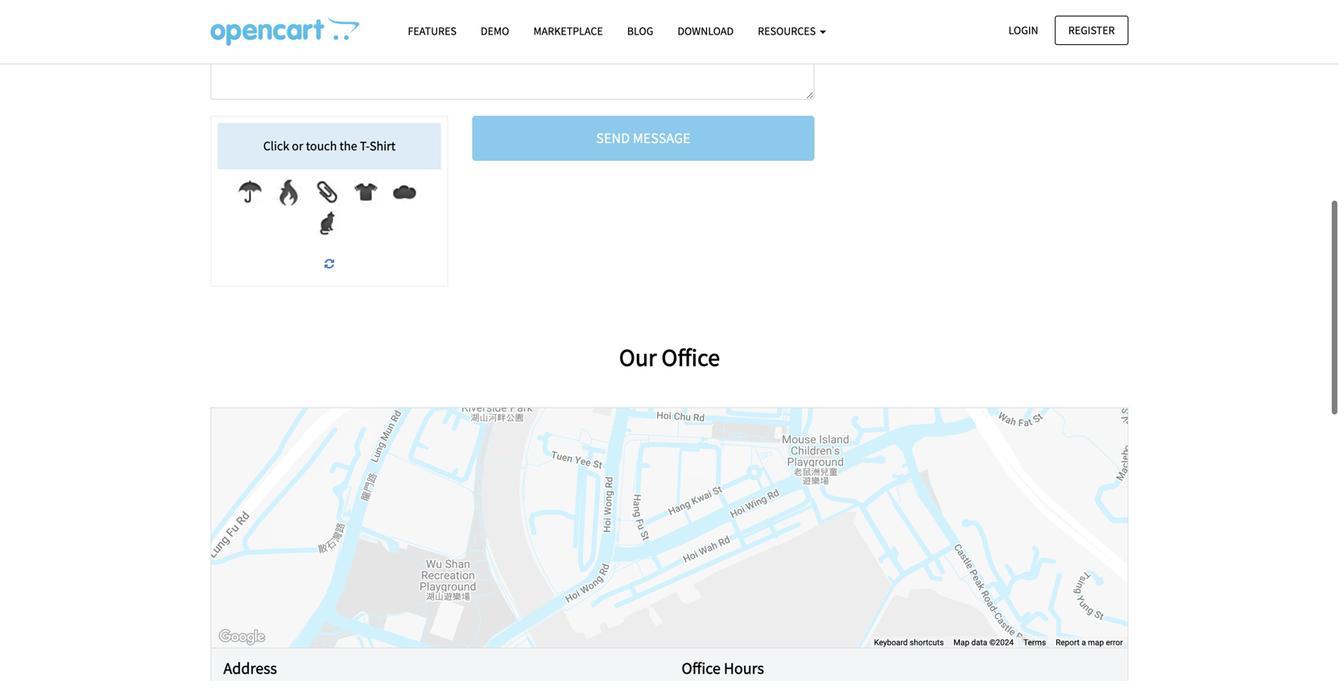 Task type: vqa. For each thing, say whether or not it's contained in the screenshot.
Noda image
no



Task type: locate. For each thing, give the bounding box(es) containing it.
opencart - contact image
[[211, 17, 360, 46]]

office
[[661, 343, 720, 373], [682, 659, 721, 679]]

the
[[339, 138, 357, 154]]

terms
[[1023, 639, 1046, 648]]

register link
[[1055, 16, 1128, 45]]

keyboard
[[874, 639, 908, 648]]

demo
[[481, 24, 509, 38]]

map
[[953, 639, 969, 648]]

google image
[[215, 628, 269, 649]]

register
[[1068, 23, 1115, 37]]

t-
[[360, 138, 370, 154]]

shirt
[[370, 138, 395, 154]]

office left hours
[[682, 659, 721, 679]]

message
[[633, 129, 691, 147]]

©2024
[[989, 639, 1014, 648]]

address
[[223, 659, 277, 679]]

map data ©2024
[[953, 639, 1014, 648]]

report a map error link
[[1056, 639, 1123, 648]]

click or touch the t-shirt
[[263, 138, 395, 154]]

error
[[1106, 639, 1123, 648]]

report
[[1056, 639, 1080, 648]]

features
[[408, 24, 457, 38]]

download link
[[665, 17, 746, 45]]

blog link
[[615, 17, 665, 45]]

resources
[[758, 24, 818, 38]]

login link
[[995, 16, 1052, 45]]

login
[[1008, 23, 1038, 37]]

office right our
[[661, 343, 720, 373]]

send message
[[596, 129, 691, 147]]

refresh image
[[324, 259, 334, 270]]

data
[[971, 639, 987, 648]]

marketplace
[[533, 24, 603, 38]]

our
[[619, 343, 657, 373]]

terms link
[[1023, 639, 1046, 648]]

resources link
[[746, 17, 838, 45]]



Task type: describe. For each thing, give the bounding box(es) containing it.
office hours
[[682, 659, 764, 679]]

click
[[263, 138, 289, 154]]

or
[[292, 138, 303, 154]]

features link
[[396, 17, 469, 45]]

touch
[[306, 138, 337, 154]]

keyboard shortcuts button
[[874, 638, 944, 649]]

1 vertical spatial office
[[682, 659, 721, 679]]

download
[[678, 24, 734, 38]]

shortcuts
[[910, 639, 944, 648]]

a
[[1082, 639, 1086, 648]]

0 vertical spatial office
[[661, 343, 720, 373]]

Message text field
[[211, 0, 814, 100]]

marketplace link
[[521, 17, 615, 45]]

send message button
[[472, 116, 814, 161]]

map
[[1088, 639, 1104, 648]]

blog
[[627, 24, 653, 38]]

keyboard shortcuts
[[874, 639, 944, 648]]

our office
[[619, 343, 720, 373]]

hours
[[724, 659, 764, 679]]

map region
[[211, 409, 1128, 649]]

send
[[596, 129, 630, 147]]

report a map error
[[1056, 639, 1123, 648]]

demo link
[[469, 17, 521, 45]]



